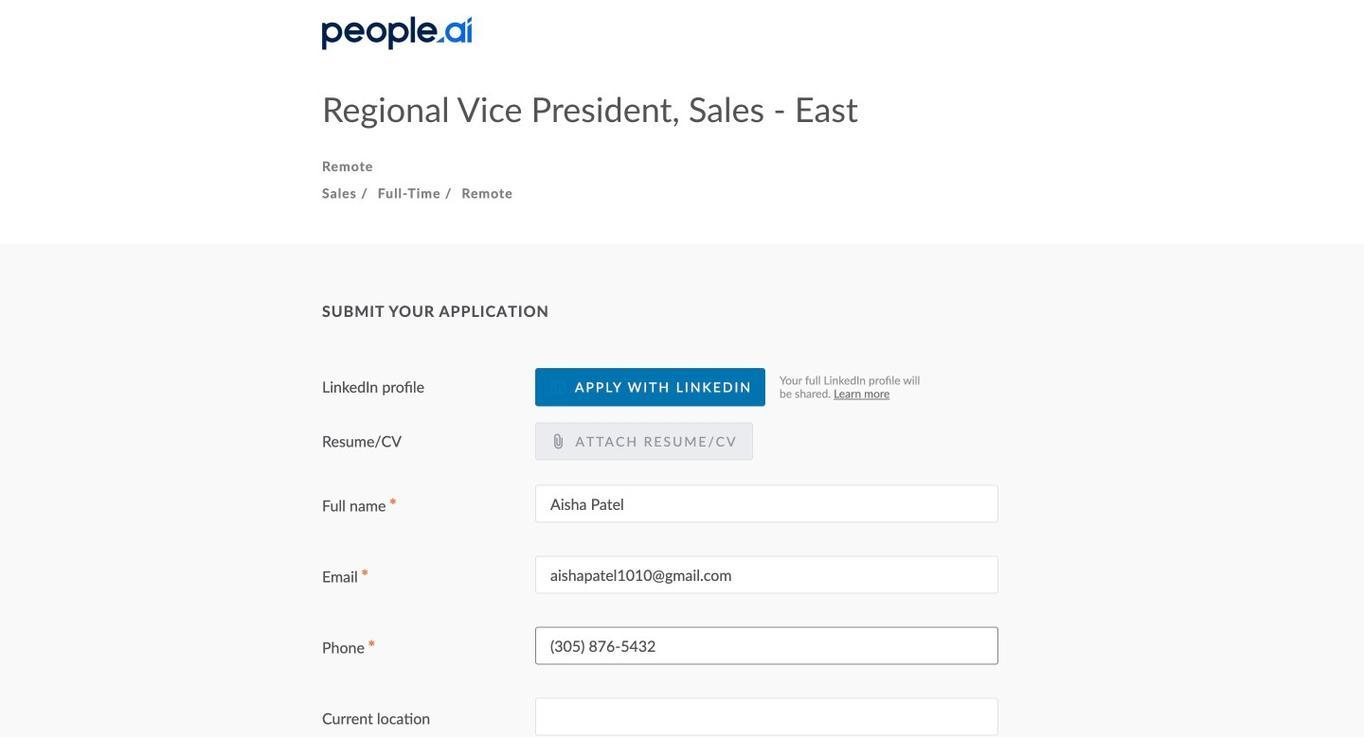 Task type: vqa. For each thing, say whether or not it's contained in the screenshot.
THE "NUVOAIR LOGO"
no



Task type: locate. For each thing, give the bounding box(es) containing it.
None email field
[[535, 557, 998, 595]]

None text field
[[535, 628, 998, 666], [535, 699, 998, 737], [535, 628, 998, 666], [535, 699, 998, 737]]

None text field
[[535, 486, 998, 524]]



Task type: describe. For each thing, give the bounding box(es) containing it.
people.ai logo image
[[322, 17, 472, 50]]

paperclip image
[[550, 434, 566, 449]]



